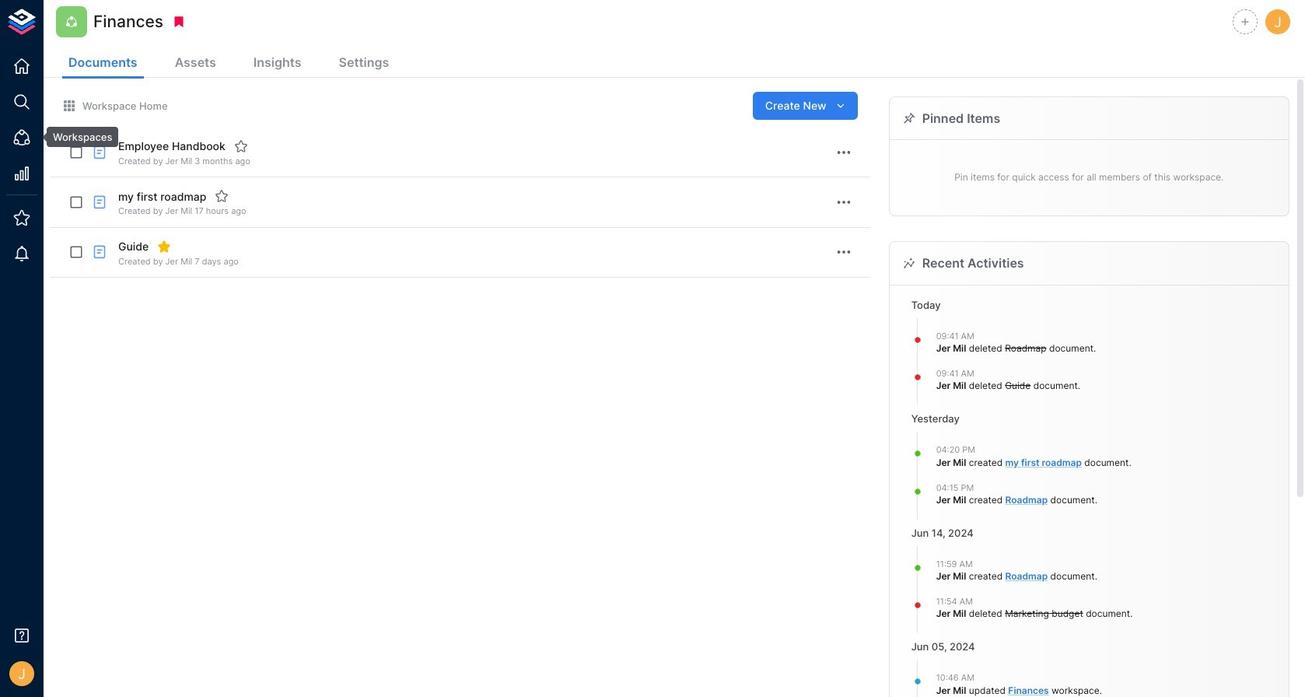 Task type: locate. For each thing, give the bounding box(es) containing it.
0 vertical spatial favorite image
[[234, 139, 248, 153]]

favorite image
[[234, 139, 248, 153], [215, 189, 229, 203]]

1 horizontal spatial favorite image
[[234, 139, 248, 153]]

1 vertical spatial favorite image
[[215, 189, 229, 203]]

remove favorite image
[[157, 240, 171, 254]]

0 horizontal spatial favorite image
[[215, 189, 229, 203]]

tooltip
[[36, 127, 119, 147]]



Task type: describe. For each thing, give the bounding box(es) containing it.
remove bookmark image
[[172, 15, 186, 29]]



Task type: vqa. For each thing, say whether or not it's contained in the screenshot.
third help Image from the bottom of the page
no



